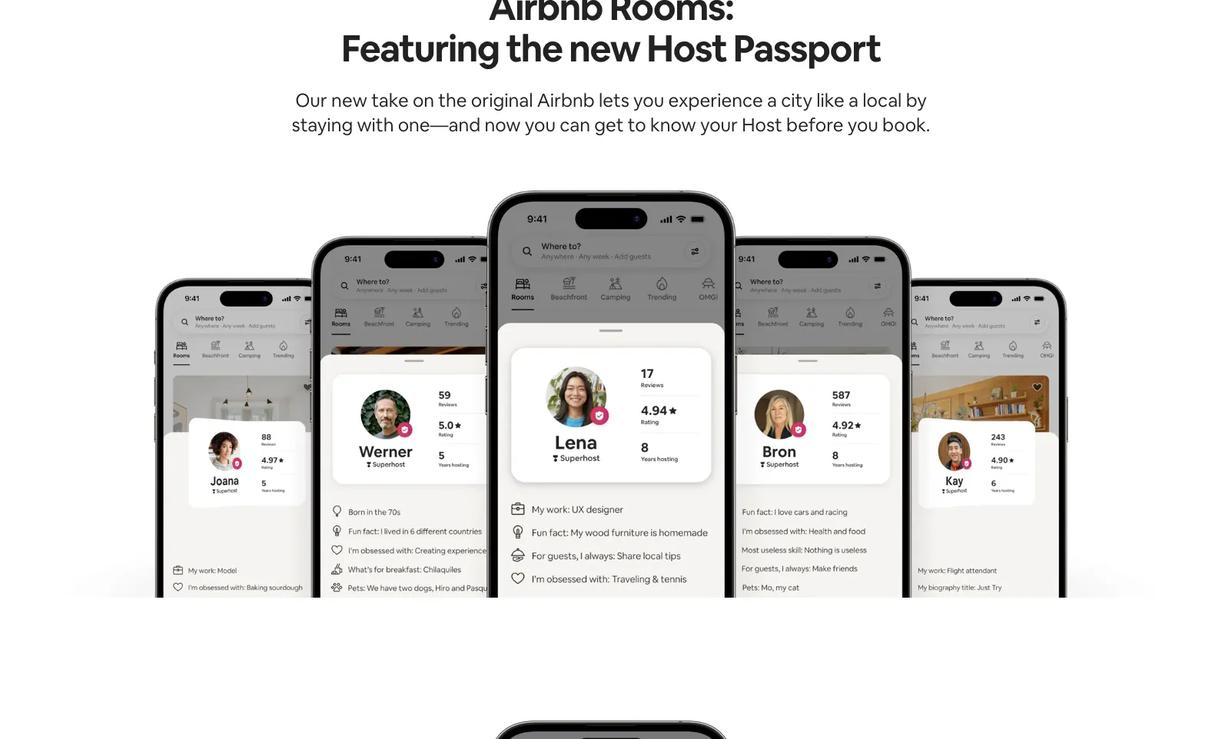 Task type: vqa. For each thing, say whether or not it's contained in the screenshot.
new within our new take on the original airbnb lets you experience a city like a local by staying with one—and now you can get to know your host before you book.
yes



Task type: locate. For each thing, give the bounding box(es) containing it.
1 horizontal spatial new
[[569, 24, 640, 72]]

0 vertical spatial airbnb
[[489, 0, 603, 31]]

our new take on the original airbnb lets you experience a city like a local by staying with one—and now you can get to know your host before you book.
[[292, 88, 931, 137]]

our
[[295, 88, 328, 112]]

host
[[742, 113, 783, 137]]

1 vertical spatial new
[[332, 88, 368, 112]]

a left city
[[768, 88, 777, 112]]

the inside our new take on the original airbnb lets you experience a city like a local by staying with one—and now you can get to know your host before you book.
[[439, 88, 467, 112]]

before
[[787, 113, 844, 137]]

host passport
[[647, 24, 881, 72]]

you up "to"
[[634, 88, 665, 112]]

the up original on the top left of page
[[506, 24, 563, 72]]

0 vertical spatial you
[[634, 88, 665, 112]]

0 horizontal spatial you
[[525, 113, 556, 137]]

lets
[[599, 88, 630, 112]]

new
[[569, 24, 640, 72], [332, 88, 368, 112]]

can
[[560, 113, 591, 137]]

0 horizontal spatial new
[[332, 88, 368, 112]]

0 vertical spatial new
[[569, 24, 640, 72]]

new up the with
[[332, 88, 368, 112]]

you
[[634, 88, 665, 112], [525, 113, 556, 137]]

now
[[485, 113, 521, 137]]

rooms:
[[610, 0, 734, 31]]

airbnb
[[489, 0, 603, 31], [537, 88, 595, 112]]

1 horizontal spatial the
[[506, 24, 563, 72]]

1 vertical spatial you
[[525, 113, 556, 137]]

1 vertical spatial the
[[439, 88, 467, 112]]

one—and
[[398, 113, 481, 137]]

1 horizontal spatial a
[[849, 88, 859, 112]]

the
[[506, 24, 563, 72], [439, 88, 467, 112]]

0 horizontal spatial a
[[768, 88, 777, 112]]

take
[[372, 88, 409, 112]]

1 vertical spatial airbnb
[[537, 88, 595, 112]]

the up one—and
[[439, 88, 467, 112]]

a right like
[[849, 88, 859, 112]]

you left the "can"
[[525, 113, 556, 137]]

a
[[768, 88, 777, 112], [849, 88, 859, 112]]

new inside airbnb rooms: featuring the new host passport
[[569, 24, 640, 72]]

city
[[782, 88, 813, 112]]

0 vertical spatial the
[[506, 24, 563, 72]]

like
[[817, 88, 845, 112]]

0 horizontal spatial the
[[439, 88, 467, 112]]

new up "lets"
[[569, 24, 640, 72]]

local
[[863, 88, 902, 112]]



Task type: describe. For each thing, give the bounding box(es) containing it.
airbnb inside our new take on the original airbnb lets you experience a city like a local by staying with one—and now you can get to know your host before you book.
[[537, 88, 595, 112]]

new inside our new take on the original airbnb lets you experience a city like a local by staying with one—and now you can get to know your host before you book.
[[332, 88, 368, 112]]

on
[[413, 88, 435, 112]]

1 horizontal spatial you
[[634, 88, 665, 112]]

by
[[906, 88, 927, 112]]

with
[[357, 113, 394, 137]]

your
[[701, 113, 738, 137]]

an animation of a phone showing the host passport of a host called lena. the passport scrolls down to show information such as her work as a ux designer and her interest in furniture making, travel, tennis, and more. element
[[487, 721, 736, 740]]

1 a from the left
[[768, 88, 777, 112]]

featuring
[[341, 24, 500, 72]]

get
[[595, 113, 624, 137]]

an animation of 5 phones that fan out, each showing an airbnb rooms listing. in the corner of each listing there is a host passport. the passport opens up to fill the screen and reveal details and fun facts about each host. element
[[58, 191, 1165, 598]]

airbnb rooms: featuring the new host passport
[[341, 0, 881, 72]]

staying
[[292, 113, 353, 137]]

original
[[471, 88, 533, 112]]

to
[[628, 113, 647, 137]]

2 a from the left
[[849, 88, 859, 112]]

the inside airbnb rooms: featuring the new host passport
[[506, 24, 563, 72]]

experience
[[669, 88, 763, 112]]

airbnb inside airbnb rooms: featuring the new host passport
[[489, 0, 603, 31]]

know
[[651, 113, 696, 137]]

you book.
[[848, 113, 931, 137]]



